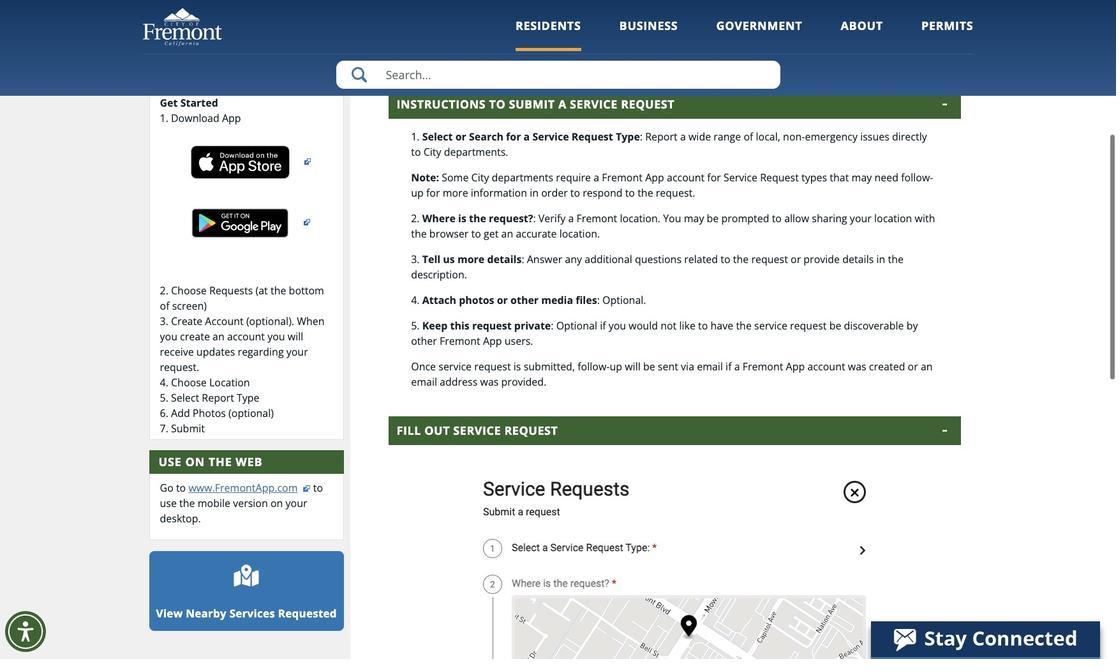 Task type: describe. For each thing, give the bounding box(es) containing it.
prompted
[[722, 211, 770, 225]]

the inside : verify a fremont location. you may be prompted to allow sharing your location with the browser to get an accurate location.
[[411, 226, 427, 240]]

to inside : answer any additional questions related to the request or provide details in the description.
[[721, 252, 731, 266]]

provided.
[[502, 375, 547, 389]]

app!
[[716, 57, 737, 71]]

3. tell us more details
[[411, 252, 522, 266]]

: for optional
[[551, 318, 554, 332]]

1. select or search for a service request type
[[411, 129, 640, 143]]

requests
[[209, 283, 253, 297]]

5. keep this request private
[[411, 318, 551, 332]]

started
[[180, 96, 218, 110]]

or inside once service request is submitted, follow-up will be sent via email if a fremont app account was created or an email address was provided.
[[908, 359, 919, 373]]

1 horizontal spatial was
[[849, 359, 867, 373]]

abandoned
[[414, 30, 470, 44]]

departments
[[492, 170, 554, 184]]

4. inside tab list
[[411, 293, 420, 307]]

map with location pin image
[[233, 564, 260, 590]]

: answer any additional questions related to the request or provide details in the description.
[[411, 252, 904, 281]]

and
[[513, 30, 531, 44]]

5. inside 2. choose requests (at the bottom of screen) 3. create account (optional). when you create an account you will receive updates regarding your request. 4. choose location 5. select report type 6. add photos (optional) 7. submit
[[160, 391, 168, 405]]

your inside : verify a fremont location. you may be prompted to allow sharing your location with the browser to get an accurate location.
[[850, 211, 872, 225]]

5. inside tab list
[[411, 318, 420, 332]]

0 horizontal spatial you
[[160, 329, 177, 343]]

an inside : verify a fremont location. you may be prompted to allow sharing your location with the browser to get an accurate location.
[[502, 226, 514, 240]]

provide
[[804, 252, 840, 266]]

some city departments require a fremont app account for service request types that may need follow- up for more information in order to respond to the request.
[[411, 170, 934, 200]]

more inside the some city departments require a fremont app account for service request types that may need follow- up for more information in order to respond to the request.
[[443, 186, 468, 200]]

4. inside 2. choose requests (at the bottom of screen) 3. create account (optional). when you create an account you will receive updates regarding your request. 4. choose location 5. select report type 6. add photos (optional) 7. submit
[[160, 375, 168, 389]]

non-
[[784, 129, 806, 143]]

government link
[[717, 18, 803, 51]]

to inside : report a wide range of local, non-emergency issues directly to city departments.
[[411, 145, 421, 159]]

account inside the some city departments require a fremont app account for service request types that may need follow- up for more information in order to respond to the request.
[[667, 170, 705, 184]]

type inside tab list
[[616, 129, 640, 143]]

download
[[171, 111, 220, 125]]

follow- inside once service request is submitted, follow-up will be sent via email if a fremont app account was created or an email address was provided.
[[578, 359, 610, 373]]

fremont inside : optional if you would not like to have the service request be discoverable by other fremont app users.
[[440, 334, 481, 348]]

1 horizontal spatial location.
[[620, 211, 661, 225]]

be inside : verify a fremont location. you may be prompted to allow sharing your location with the browser to get an accurate location.
[[707, 211, 719, 225]]

to inside : optional if you would not like to have the service request be discoverable by other fremont app users.
[[699, 318, 708, 332]]

1 details from the left
[[488, 252, 522, 266]]

on
[[185, 454, 205, 469]]

would
[[629, 318, 658, 332]]

private
[[515, 318, 551, 332]]

1. download app
[[160, 111, 241, 125]]

departments.
[[444, 145, 509, 159]]

request inside : optional if you would not like to have the service request be discoverable by other fremont app users.
[[791, 318, 827, 332]]

request. inside the some city departments require a fremont app account for service request types that may need follow- up for more information in order to respond to the request.
[[656, 186, 696, 200]]

request inside the some city departments require a fremont app account for service request types that may need follow- up for more information in order to respond to the request.
[[761, 170, 799, 184]]

search
[[469, 129, 504, 143]]

(optional).
[[246, 314, 294, 328]]

screen)
[[172, 299, 207, 313]]

www.fremontapp.com link
[[189, 481, 311, 495]]

download on the app store image
[[191, 145, 290, 179]]

get it on google play image
[[192, 208, 289, 237]]

of inside : report a wide range of local, non-emergency issues directly to city departments.
[[744, 129, 754, 143]]

select inside tab list
[[423, 129, 453, 143]]

require
[[556, 170, 591, 184]]

2. where is the request?
[[411, 211, 533, 225]]

have
[[711, 318, 734, 332]]

go
[[160, 481, 174, 495]]

may inside the some city departments require a fremont app account for service request types that may need follow- up for more information in order to respond to the request.
[[852, 170, 873, 184]]

fill
[[397, 422, 421, 438]]

city inside the some city departments require a fremont app account for service request types that may need follow- up for more information in order to respond to the request.
[[472, 170, 489, 184]]

service down downloading
[[570, 96, 618, 111]]

the right related
[[734, 252, 749, 266]]

request. inside 2. choose requests (at the bottom of screen) 3. create account (optional). when you create an account you will receive updates regarding your request. 4. choose location 5. select report type 6. add photos (optional) 7. submit
[[160, 360, 199, 374]]

requested
[[278, 606, 337, 621]]

related
[[685, 252, 718, 266]]

1 choose from the top
[[171, 283, 207, 297]]

or right photos
[[497, 293, 508, 307]]

fremont inside the some city departments require a fremont app account for service request types that may need follow- up for more information in order to respond to the request.
[[602, 170, 643, 184]]

get
[[484, 226, 499, 240]]

6.
[[160, 406, 168, 420]]

when
[[297, 314, 325, 328]]

1 horizontal spatial you
[[268, 329, 285, 343]]

1 horizontal spatial report
[[389, 57, 421, 71]]

fremont inside once service request is submitted, follow-up will be sent via email if a fremont app account was created or an email address was provided.
[[743, 359, 784, 373]]

0 vertical spatial email
[[697, 359, 723, 373]]

account for 2. choose requests (at the bottom of screen) 3. create account (optional). when you create an account you will receive updates regarding your request. 4. choose location 5. select report type 6. add photos (optional) 7. submit
[[227, 329, 265, 343]]

account
[[205, 314, 244, 328]]

created
[[870, 359, 906, 373]]

(optional)
[[229, 406, 274, 420]]

respond
[[583, 186, 623, 200]]

optional.
[[603, 293, 647, 307]]

0 vertical spatial mobile
[[680, 57, 713, 71]]

instructions to submit a service request
[[397, 96, 675, 111]]

like
[[680, 318, 696, 332]]

in inside : answer any additional questions related to the request or provide details in the description.
[[877, 252, 886, 266]]

note:
[[411, 170, 439, 184]]

view nearby services requested
[[156, 606, 337, 621]]

account for once service request is submitted, follow-up will be sent via email if a fremont app account was created or an email address was provided.
[[808, 359, 846, 373]]

permits
[[922, 18, 974, 33]]

about link
[[841, 18, 884, 51]]

will inside once service request is submitted, follow-up will be sent via email if a fremont app account was created or an email address was provided.
[[625, 359, 641, 373]]

the inside : optional if you would not like to have the service request be discoverable by other fremont app users.
[[737, 318, 752, 332]]

below
[[496, 57, 525, 71]]

service right out
[[454, 422, 501, 438]]

report using the form below or by downloading the fremont mobile app!
[[389, 57, 742, 71]]

the right on
[[209, 454, 232, 469]]

up inside the some city departments require a fremont app account for service request types that may need follow- up for more information in order to respond to the request.
[[411, 186, 424, 200]]

stay connected image
[[872, 621, 1100, 657]]

sharing
[[812, 211, 848, 225]]

using
[[424, 57, 449, 71]]

0 horizontal spatial for
[[427, 186, 440, 200]]

request up : report a wide range of local, non-emergency issues directly to city departments.
[[621, 96, 675, 111]]

fremont inside : verify a fremont location. you may be prompted to allow sharing your location with the browser to get an accurate location.
[[577, 211, 618, 225]]

sent
[[658, 359, 679, 373]]

0 vertical spatial other
[[511, 293, 539, 307]]

use
[[160, 496, 177, 510]]

a down instructions to submit a service request
[[524, 129, 530, 143]]

receive
[[160, 345, 194, 359]]

browser
[[430, 226, 469, 240]]

2. for 2. choose requests (at the bottom of screen) 3. create account (optional). when you create an account you will receive updates regarding your request. 4. choose location 5. select report type 6. add photos (optional) 7. submit
[[160, 283, 168, 297]]

out
[[425, 422, 450, 438]]

address
[[440, 375, 478, 389]]

range
[[714, 129, 742, 143]]

details inside : answer any additional questions related to the request or provide details in the description.
[[843, 252, 874, 266]]

be inside once service request is submitted, follow-up will be sent via email if a fremont app account was created or an email address was provided.
[[644, 359, 656, 373]]

request inside : answer any additional questions related to the request or provide details in the description.
[[752, 252, 789, 266]]

0 vertical spatial submit
[[509, 96, 555, 111]]

government
[[717, 18, 803, 33]]

app inside : optional if you would not like to have the service request be discoverable by other fremont app users.
[[483, 334, 502, 348]]

updates
[[197, 345, 235, 359]]

Search text field
[[336, 61, 781, 89]]

tab list containing instructions to submit a service request
[[389, 90, 961, 659]]

regarding
[[238, 345, 284, 359]]

the down business link
[[619, 57, 634, 71]]

tree
[[414, 15, 436, 29]]

an inside 2. choose requests (at the bottom of screen) 3. create account (optional). when you create an account you will receive updates regarding your request. 4. choose location 5. select report type 6. add photos (optional) 7. submit
[[213, 329, 225, 343]]

the left form
[[452, 57, 468, 71]]

0 horizontal spatial location.
[[560, 226, 600, 240]]



Task type: locate. For each thing, give the bounding box(es) containing it.
0 horizontal spatial mobile
[[198, 496, 231, 510]]

0 horizontal spatial 5.
[[160, 391, 168, 405]]

select up add
[[171, 391, 199, 405]]

0 horizontal spatial if
[[600, 318, 606, 332]]

: inside : report a wide range of local, non-emergency issues directly to city departments.
[[640, 129, 643, 143]]

submit inside 2. choose requests (at the bottom of screen) 3. create account (optional). when you create an account you will receive updates regarding your request. 4. choose location 5. select report type 6. add photos (optional) 7. submit
[[171, 421, 205, 435]]

1 horizontal spatial for
[[506, 129, 521, 143]]

report inside 2. choose requests (at the bottom of screen) 3. create account (optional). when you create an account you will receive updates regarding your request. 4. choose location 5. select report type 6. add photos (optional) 7. submit
[[202, 391, 234, 405]]

nearby
[[186, 606, 227, 621]]

2. choose requests (at the bottom of screen) 3. create account (optional). when you create an account you will receive updates regarding your request. 4. choose location 5. select report type 6. add photos (optional) 7. submit
[[160, 283, 325, 435]]

permits link
[[922, 18, 974, 51]]

answer
[[527, 252, 563, 266]]

0 vertical spatial select
[[423, 129, 453, 143]]

a inside : report a wide range of local, non-emergency issues directly to city departments.
[[681, 129, 686, 143]]

0 vertical spatial be
[[707, 211, 719, 225]]

0 vertical spatial by
[[540, 57, 552, 71]]

via
[[681, 359, 695, 373]]

1 vertical spatial will
[[625, 359, 641, 373]]

other down keep
[[411, 334, 437, 348]]

1 vertical spatial submit
[[171, 421, 205, 435]]

types
[[802, 170, 828, 184]]

1 vertical spatial type
[[237, 391, 260, 405]]

0 horizontal spatial up
[[411, 186, 424, 200]]

1 horizontal spatial type
[[616, 129, 640, 143]]

1 horizontal spatial other
[[511, 293, 539, 307]]

downloading
[[554, 57, 616, 71]]

or up departments.
[[456, 129, 467, 143]]

1 horizontal spatial an
[[502, 226, 514, 240]]

: left answer
[[522, 252, 525, 266]]

0 horizontal spatial will
[[288, 329, 304, 343]]

mobile inside to use the mobile version on your desktop.
[[198, 496, 231, 510]]

1. for 1. select or search for a service request type
[[411, 129, 420, 143]]

location. left you
[[620, 211, 661, 225]]

1 vertical spatial of
[[160, 299, 170, 313]]

by down much
[[540, 57, 552, 71]]

2. up receive
[[160, 283, 168, 297]]

by right discoverable
[[907, 318, 919, 332]]

may inside : verify a fremont location. you may be prompted to allow sharing your location with the browser to get an accurate location.
[[684, 211, 705, 225]]

verify
[[539, 211, 566, 225]]

0 horizontal spatial email
[[411, 375, 437, 389]]

of left screen)
[[160, 299, 170, 313]]

or left provide at the top right of the page
[[791, 252, 802, 266]]

3. inside 2. choose requests (at the bottom of screen) 3. create account (optional). when you create an account you will receive updates regarding your request. 4. choose location 5. select report type 6. add photos (optional) 7. submit
[[160, 314, 168, 328]]

5. up 6.
[[160, 391, 168, 405]]

the right (at
[[271, 283, 286, 297]]

you inside : optional if you would not like to have the service request be discoverable by other fremont app users.
[[609, 318, 627, 332]]

request up require
[[572, 129, 614, 143]]

0 horizontal spatial report
[[202, 391, 234, 405]]

report inside : report a wide range of local, non-emergency issues directly to city departments.
[[646, 129, 678, 143]]

is up provided. on the left bottom
[[514, 359, 521, 373]]

will down when
[[288, 329, 304, 343]]

1 vertical spatial by
[[907, 318, 919, 332]]

an down the request?
[[502, 226, 514, 240]]

service inside once service request is submitted, follow-up will be sent via email if a fremont app account was created or an email address was provided.
[[439, 359, 472, 373]]

submit down add
[[171, 421, 205, 435]]

need
[[875, 170, 899, 184]]

1 vertical spatial an
[[213, 329, 225, 343]]

app inside once service request is submitted, follow-up will be sent via email if a fremont app account was created or an email address was provided.
[[786, 359, 805, 373]]

service inside : optional if you would not like to have the service request be discoverable by other fremont app users.
[[755, 318, 788, 332]]

1 horizontal spatial select
[[423, 129, 453, 143]]

app
[[222, 111, 241, 125], [646, 170, 665, 184], [483, 334, 502, 348], [786, 359, 805, 373]]

submit up 1. select or search for a service request type
[[509, 96, 555, 111]]

4. up 6.
[[160, 375, 168, 389]]

not
[[661, 318, 677, 332]]

to inside to use the mobile version on your desktop.
[[313, 481, 323, 495]]

in down location
[[877, 252, 886, 266]]

0 horizontal spatial 4.
[[160, 375, 168, 389]]

users.
[[505, 334, 534, 348]]

web
[[236, 454, 263, 469]]

was right address on the left bottom
[[481, 375, 499, 389]]

service down instructions to submit a service request
[[533, 129, 569, 143]]

1 vertical spatial mobile
[[198, 496, 231, 510]]

1 horizontal spatial city
[[472, 170, 489, 184]]

account inside once service request is submitted, follow-up will be sent via email if a fremont app account was created or an email address was provided.
[[808, 359, 846, 373]]

1. down get
[[160, 111, 168, 125]]

photos
[[193, 406, 226, 420]]

by
[[540, 57, 552, 71], [907, 318, 919, 332]]

your inside to use the mobile version on your desktop.
[[286, 496, 308, 510]]

or
[[527, 57, 538, 71], [456, 129, 467, 143], [791, 252, 802, 266], [497, 293, 508, 307], [908, 359, 919, 373]]

once service request is submitted, follow-up will be sent via email if a fremont app account was created or an email address was provided.
[[411, 359, 933, 389]]

be left prompted
[[707, 211, 719, 225]]

the down location
[[889, 252, 904, 266]]

more down some
[[443, 186, 468, 200]]

that
[[830, 170, 850, 184]]

discoverable
[[845, 318, 905, 332]]

0 vertical spatial up
[[411, 186, 424, 200]]

request
[[621, 96, 675, 111], [572, 129, 614, 143], [761, 170, 799, 184], [505, 422, 558, 438]]

1 vertical spatial report
[[646, 129, 678, 143]]

request
[[752, 252, 789, 266], [473, 318, 512, 332], [791, 318, 827, 332], [475, 359, 511, 373]]

mobile down go to www.fremontapp.com
[[198, 496, 231, 510]]

form
[[470, 57, 494, 71]]

0 vertical spatial service
[[755, 318, 788, 332]]

business
[[620, 18, 678, 33]]

more!
[[563, 30, 591, 44]]

request. down receive
[[160, 360, 199, 374]]

if right optional
[[600, 318, 606, 332]]

or right created
[[908, 359, 919, 373]]

or inside : answer any additional questions related to the request or provide details in the description.
[[791, 252, 802, 266]]

use on the web
[[159, 454, 263, 469]]

0 vertical spatial 5.
[[411, 318, 420, 332]]

1 horizontal spatial 2.
[[411, 211, 420, 225]]

select down the instructions
[[423, 129, 453, 143]]

may right you
[[684, 211, 705, 225]]

1. for 1. download app
[[160, 111, 168, 125]]

or right the below at left
[[527, 57, 538, 71]]

will inside 2. choose requests (at the bottom of screen) 3. create account (optional). when you create an account you will receive updates regarding your request. 4. choose location 5. select report type 6. add photos (optional) 7. submit
[[288, 329, 304, 343]]

this
[[451, 318, 470, 332]]

where
[[423, 211, 456, 225]]

1 horizontal spatial 5.
[[411, 318, 420, 332]]

additional
[[585, 252, 633, 266]]

0 horizontal spatial may
[[684, 211, 705, 225]]

0 horizontal spatial was
[[481, 375, 499, 389]]

1 horizontal spatial details
[[843, 252, 874, 266]]

for right search
[[506, 129, 521, 143]]

your down when
[[287, 345, 308, 359]]

choose up screen)
[[171, 283, 207, 297]]

the up get
[[469, 211, 487, 225]]

1 vertical spatial 4.
[[160, 375, 168, 389]]

3. left create
[[160, 314, 168, 328]]

some
[[442, 170, 469, 184]]

0 horizontal spatial service
[[439, 359, 472, 373]]

request. up you
[[656, 186, 696, 200]]

1 vertical spatial more
[[458, 252, 485, 266]]

a
[[559, 96, 567, 111], [524, 129, 530, 143], [681, 129, 686, 143], [594, 170, 600, 184], [569, 211, 574, 225], [735, 359, 740, 373]]

: for report
[[640, 129, 643, 143]]

the inside the some city departments require a fremont app account for service request types that may need follow- up for more information in order to respond to the request.
[[638, 186, 654, 200]]

1 horizontal spatial submit
[[509, 96, 555, 111]]

other inside : optional if you would not like to have the service request be discoverable by other fremont app users.
[[411, 334, 437, 348]]

1 horizontal spatial email
[[697, 359, 723, 373]]

0 vertical spatial 1.
[[160, 111, 168, 125]]

1 vertical spatial 5.
[[160, 391, 168, 405]]

: inside : answer any additional questions related to the request or provide details in the description.
[[522, 252, 525, 266]]

1. inside tab list
[[411, 129, 420, 143]]

instructions
[[397, 96, 486, 111]]

request down provided. on the left bottom
[[505, 422, 558, 438]]

questions
[[635, 252, 682, 266]]

: left optional
[[551, 318, 554, 332]]

type
[[616, 129, 640, 143], [237, 391, 260, 405]]

other
[[511, 293, 539, 307], [411, 334, 437, 348]]

1 vertical spatial 1.
[[411, 129, 420, 143]]

2. for 2. where is the request?
[[411, 211, 420, 225]]

your
[[850, 211, 872, 225], [287, 345, 308, 359], [286, 496, 308, 510]]

1 horizontal spatial will
[[625, 359, 641, 373]]

: for answer
[[522, 252, 525, 266]]

0 vertical spatial was
[[849, 359, 867, 373]]

email right via
[[697, 359, 723, 373]]

order
[[542, 186, 568, 200]]

: left optional.
[[597, 293, 600, 307]]

the down 'where'
[[411, 226, 427, 240]]

select inside 2. choose requests (at the bottom of screen) 3. create account (optional). when you create an account you will receive updates regarding your request. 4. choose location 5. select report type 6. add photos (optional) 7. submit
[[171, 391, 199, 405]]

follow- inside the some city departments require a fremont app account for service request types that may need follow- up for more information in order to respond to the request.
[[902, 170, 934, 184]]

2 vertical spatial for
[[427, 186, 440, 200]]

2 horizontal spatial account
[[808, 359, 846, 373]]

0 vertical spatial of
[[744, 129, 754, 143]]

1. down the instructions
[[411, 129, 420, 143]]

fremont app screenshot image
[[189, 0, 305, 75]]

type inside 2. choose requests (at the bottom of screen) 3. create account (optional). when you create an account you will receive updates regarding your request. 4. choose location 5. select report type 6. add photos (optional) 7. submit
[[237, 391, 260, 405]]

1 vertical spatial 3.
[[160, 314, 168, 328]]

the up desktop. on the bottom
[[179, 496, 195, 510]]

an up updates
[[213, 329, 225, 343]]

service
[[755, 318, 788, 332], [439, 359, 472, 373]]

was
[[849, 359, 867, 373], [481, 375, 499, 389]]

fill out service request
[[397, 422, 558, 438]]

0 vertical spatial location.
[[620, 211, 661, 225]]

description.
[[411, 267, 467, 281]]

about
[[841, 18, 884, 33]]

follow- down optional
[[578, 359, 610, 373]]

2 choose from the top
[[171, 375, 207, 389]]

your inside 2. choose requests (at the bottom of screen) 3. create account (optional). when you create an account you will receive updates regarding your request. 4. choose location 5. select report type 6. add photos (optional) 7. submit
[[287, 345, 308, 359]]

0 vertical spatial may
[[852, 170, 873, 184]]

0 vertical spatial will
[[288, 329, 304, 343]]

service up prompted
[[724, 170, 758, 184]]

a inside the some city departments require a fremont app account for service request types that may need follow- up for more information in order to respond to the request.
[[594, 170, 600, 184]]

create
[[171, 314, 203, 328]]

0 horizontal spatial 1.
[[160, 111, 168, 125]]

0 vertical spatial 4.
[[411, 293, 420, 307]]

go to www.fremontapp.com
[[160, 481, 298, 495]]

request left types
[[761, 170, 799, 184]]

: for verify
[[533, 211, 536, 225]]

3.
[[411, 252, 420, 266], [160, 314, 168, 328]]

is up browser
[[459, 211, 467, 225]]

email down once
[[411, 375, 437, 389]]

app inside the some city departments require a fremont app account for service request types that may need follow- up for more information in order to respond to the request.
[[646, 170, 665, 184]]

0 vertical spatial account
[[667, 170, 705, 184]]

get started
[[160, 96, 218, 110]]

location. up any
[[560, 226, 600, 240]]

location
[[209, 375, 250, 389]]

you up receive
[[160, 329, 177, 343]]

0 vertical spatial for
[[506, 129, 521, 143]]

1 horizontal spatial 1.
[[411, 129, 420, 143]]

1 horizontal spatial mobile
[[680, 57, 713, 71]]

by inside : optional if you would not like to have the service request be discoverable by other fremont app users.
[[907, 318, 919, 332]]

if inside once service request is submitted, follow-up will be sent via email if a fremont app account was created or an email address was provided.
[[726, 359, 732, 373]]

any
[[565, 252, 582, 266]]

1 vertical spatial choose
[[171, 375, 207, 389]]

tell
[[423, 252, 441, 266]]

a inside once service request is submitted, follow-up will be sent via email if a fremont app account was created or an email address was provided.
[[735, 359, 740, 373]]

information
[[471, 186, 527, 200]]

1 horizontal spatial 4.
[[411, 293, 420, 307]]

other up private
[[511, 293, 539, 307]]

1 vertical spatial city
[[472, 170, 489, 184]]

report left wide
[[646, 129, 678, 143]]

for down the range
[[708, 170, 721, 184]]

: inside : verify a fremont location. you may be prompted to allow sharing your location with the browser to get an accurate location.
[[533, 211, 536, 225]]

the inside 2. choose requests (at the bottom of screen) 3. create account (optional). when you create an account you will receive updates regarding your request. 4. choose location 5. select report type 6. add photos (optional) 7. submit
[[271, 283, 286, 297]]

0 vertical spatial your
[[850, 211, 872, 225]]

you left the would
[[609, 318, 627, 332]]

details
[[488, 252, 522, 266], [843, 252, 874, 266]]

will
[[288, 329, 304, 343], [625, 359, 641, 373]]

2 vertical spatial an
[[921, 359, 933, 373]]

in inside the some city departments require a fremont app account for service request types that may need follow- up for more information in order to respond to the request.
[[530, 186, 539, 200]]

services
[[230, 606, 275, 621]]

: inside : optional if you would not like to have the service request be discoverable by other fremont app users.
[[551, 318, 554, 332]]

get
[[160, 96, 178, 110]]

: optional if you would not like to have the service request be discoverable by other fremont app users.
[[411, 318, 919, 348]]

be left sent
[[644, 359, 656, 373]]

account left created
[[808, 359, 846, 373]]

an inside once service request is submitted, follow-up will be sent via email if a fremont app account was created or an email address was provided.
[[921, 359, 933, 373]]

1 vertical spatial service
[[439, 359, 472, 373]]

1 horizontal spatial in
[[877, 252, 886, 266]]

7.
[[160, 421, 168, 435]]

more right us
[[458, 252, 485, 266]]

is inside once service request is submitted, follow-up will be sent via email if a fremont app account was created or an email address was provided.
[[514, 359, 521, 373]]

1 vertical spatial location.
[[560, 226, 600, 240]]

4. attach photos or other media files : optional.
[[411, 293, 647, 307]]

submit
[[509, 96, 555, 111], [171, 421, 205, 435]]

account inside 2. choose requests (at the bottom of screen) 3. create account (optional). when you create an account you will receive updates regarding your request. 4. choose location 5. select report type 6. add photos (optional) 7. submit
[[227, 329, 265, 343]]

details down get
[[488, 252, 522, 266]]

0 horizontal spatial by
[[540, 57, 552, 71]]

2 horizontal spatial for
[[708, 170, 721, 184]]

1 vertical spatial request.
[[160, 360, 199, 374]]

choose up add
[[171, 375, 207, 389]]

create
[[180, 329, 210, 343]]

1 horizontal spatial if
[[726, 359, 732, 373]]

0 vertical spatial an
[[502, 226, 514, 240]]

www.fremontapp.com
[[189, 481, 298, 495]]

if
[[600, 318, 606, 332], [726, 359, 732, 373]]

the right have
[[737, 318, 752, 332]]

a right the "verify"
[[569, 211, 574, 225]]

1 vertical spatial email
[[411, 375, 437, 389]]

us
[[443, 252, 455, 266]]

of inside 2. choose requests (at the bottom of screen) 3. create account (optional). when you create an account you will receive updates regarding your request. 4. choose location 5. select report type 6. add photos (optional) 7. submit
[[160, 299, 170, 313]]

residents
[[516, 18, 581, 33]]

issues
[[861, 129, 890, 143]]

a down search text field
[[559, 96, 567, 111]]

1 vertical spatial in
[[877, 252, 886, 266]]

you
[[664, 211, 682, 225]]

service up address on the left bottom
[[439, 359, 472, 373]]

2 horizontal spatial an
[[921, 359, 933, 373]]

if inside : optional if you would not like to have the service request be discoverable by other fremont app users.
[[600, 318, 606, 332]]

a right via
[[735, 359, 740, 373]]

: up the some city departments require a fremont app account for service request types that may need follow- up for more information in order to respond to the request. at top
[[640, 129, 643, 143]]

was left created
[[849, 359, 867, 373]]

type up (optional)
[[237, 391, 260, 405]]

submitted,
[[524, 359, 575, 373]]

up inside once service request is submitted, follow-up will be sent via email if a fremont app account was created or an email address was provided.
[[610, 359, 623, 373]]

2 vertical spatial be
[[644, 359, 656, 373]]

0 vertical spatial is
[[459, 211, 467, 225]]

1 horizontal spatial up
[[610, 359, 623, 373]]

4.
[[411, 293, 420, 307], [160, 375, 168, 389]]

request inside once service request is submitted, follow-up will be sent via email if a fremont app account was created or an email address was provided.
[[475, 359, 511, 373]]

business link
[[620, 18, 678, 51]]

4. left attach
[[411, 293, 420, 307]]

photos
[[459, 293, 495, 307]]

0 vertical spatial 3.
[[411, 252, 420, 266]]

1 horizontal spatial by
[[907, 318, 919, 332]]

a up respond
[[594, 170, 600, 184]]

0 horizontal spatial be
[[644, 359, 656, 373]]

2 vertical spatial account
[[808, 359, 846, 373]]

0 horizontal spatial request.
[[160, 360, 199, 374]]

: up accurate
[[533, 211, 536, 225]]

your right sharing
[[850, 211, 872, 225]]

vehicles
[[472, 30, 510, 44]]

2. left 'where'
[[411, 211, 420, 225]]

emergency
[[806, 129, 858, 143]]

may right that
[[852, 170, 873, 184]]

the right respond
[[638, 186, 654, 200]]

if right via
[[726, 359, 732, 373]]

0 vertical spatial if
[[600, 318, 606, 332]]

0 horizontal spatial details
[[488, 252, 522, 266]]

2. inside 2. choose requests (at the bottom of screen) 3. create account (optional). when you create an account you will receive updates regarding your request. 4. choose location 5. select report type 6. add photos (optional) 7. submit
[[160, 283, 168, 297]]

1.
[[160, 111, 168, 125], [411, 129, 420, 143]]

be left discoverable
[[830, 318, 842, 332]]

tree concerns abandoned vehicles and much more!
[[414, 15, 591, 44]]

city inside : report a wide range of local, non-emergency issues directly to city departments.
[[424, 145, 442, 159]]

directly
[[893, 129, 928, 143]]

keep
[[423, 318, 448, 332]]

a inside : verify a fremont location. you may be prompted to allow sharing your location with the browser to get an accurate location.
[[569, 211, 574, 225]]

your right on
[[286, 496, 308, 510]]

2 details from the left
[[843, 252, 874, 266]]

0 horizontal spatial submit
[[171, 421, 205, 435]]

5. left keep
[[411, 318, 420, 332]]

2 horizontal spatial be
[[830, 318, 842, 332]]

type up respond
[[616, 129, 640, 143]]

service inside the some city departments require a fremont app account for service request types that may need follow- up for more information in order to respond to the request.
[[724, 170, 758, 184]]

1 horizontal spatial follow-
[[902, 170, 934, 184]]

: report a wide range of local, non-emergency issues directly to city departments.
[[411, 129, 928, 159]]

request.
[[656, 186, 696, 200], [160, 360, 199, 374]]

service right have
[[755, 318, 788, 332]]

on
[[271, 496, 283, 510]]

2 vertical spatial report
[[202, 391, 234, 405]]

you down (optional). at the left of the page
[[268, 329, 285, 343]]

tab list
[[389, 90, 961, 659]]

local,
[[756, 129, 781, 143]]

much
[[534, 30, 561, 44]]

1 horizontal spatial of
[[744, 129, 754, 143]]

1 vertical spatial other
[[411, 334, 437, 348]]

the inside to use the mobile version on your desktop.
[[179, 496, 195, 510]]

follow- right the need
[[902, 170, 934, 184]]

be inside : optional if you would not like to have the service request be discoverable by other fremont app users.
[[830, 318, 842, 332]]

up left sent
[[610, 359, 623, 373]]

a left wide
[[681, 129, 686, 143]]

0 vertical spatial report
[[389, 57, 421, 71]]

mobile
[[680, 57, 713, 71], [198, 496, 231, 510]]

report up the photos
[[202, 391, 234, 405]]

up down note:
[[411, 186, 424, 200]]

account up regarding
[[227, 329, 265, 343]]

city up note:
[[424, 145, 442, 159]]

will left sent
[[625, 359, 641, 373]]

1 horizontal spatial may
[[852, 170, 873, 184]]

1 horizontal spatial be
[[707, 211, 719, 225]]

in down departments
[[530, 186, 539, 200]]



Task type: vqa. For each thing, say whether or not it's contained in the screenshot.
100
no



